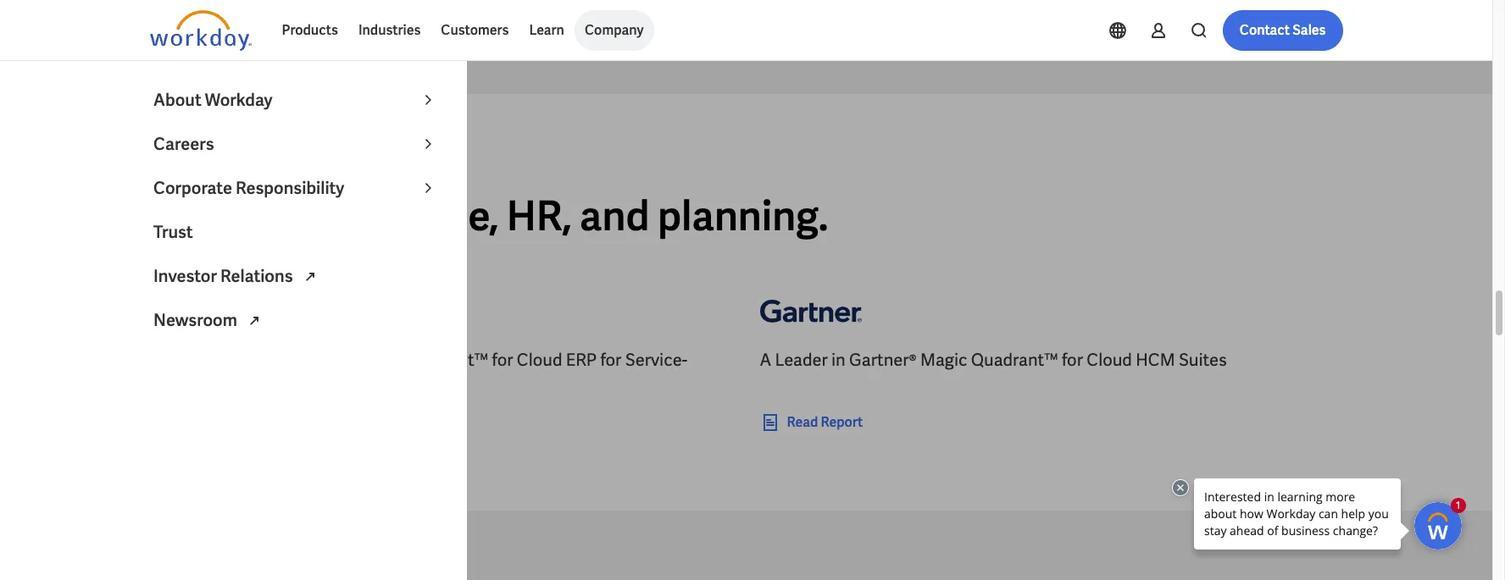 Task type: locate. For each thing, give the bounding box(es) containing it.
service-
[[625, 350, 688, 372]]

2 leader from the left
[[775, 350, 828, 372]]

gartner® down the newsroom link
[[279, 350, 347, 372]]

what analysts say
[[150, 150, 271, 165]]

3 for from the left
[[1062, 350, 1084, 372]]

1 horizontal spatial gartner image
[[760, 288, 862, 335]]

hcm
[[1136, 350, 1176, 372]]

1 horizontal spatial quadrant™
[[971, 350, 1059, 372]]

magic
[[351, 350, 398, 372], [921, 350, 968, 372]]

go to the homepage image
[[150, 10, 251, 51]]

0 horizontal spatial in
[[221, 350, 236, 372]]

2 cloud from the left
[[1087, 350, 1133, 372]]

workday
[[205, 89, 273, 111]]

a down what in the left top of the page
[[150, 190, 178, 243]]

a inside a leader in 2023 gartner® magic quadrant™ for cloud erp for service- centric enterprises
[[150, 350, 161, 372]]

leader inside a leader in 2023 gartner® magic quadrant™ for cloud erp for service- centric enterprises
[[165, 350, 218, 372]]

investor relations
[[153, 265, 296, 287]]

in up report
[[832, 350, 846, 372]]

planning.
[[658, 190, 829, 243]]

leader
[[165, 350, 218, 372], [775, 350, 828, 372]]

industries button
[[348, 10, 431, 51]]

opens in a new tab image
[[300, 267, 320, 288]]

1 horizontal spatial cloud
[[1087, 350, 1133, 372]]

for
[[492, 350, 513, 372], [601, 350, 622, 372], [1062, 350, 1084, 372]]

quadrant™
[[401, 350, 489, 372], [971, 350, 1059, 372]]

leader up read
[[775, 350, 828, 372]]

2 gartner image from the left
[[760, 288, 862, 335]]

a for a leader in finance, hr, and planning.
[[150, 190, 178, 243]]

0 horizontal spatial magic
[[351, 350, 398, 372]]

cloud
[[517, 350, 562, 372], [1087, 350, 1133, 372]]

0 horizontal spatial gartner®
[[279, 350, 347, 372]]

sales
[[1293, 21, 1326, 39]]

1 gartner image from the left
[[150, 288, 251, 335]]

leader for a leader in gartner® magic quadrant™ for cloud hcm suites
[[775, 350, 828, 372]]

trust link
[[143, 210, 449, 254]]

1 horizontal spatial magic
[[921, 350, 968, 372]]

gartner image
[[150, 288, 251, 335], [760, 288, 862, 335]]

magic inside a leader in 2023 gartner® magic quadrant™ for cloud erp for service- centric enterprises
[[351, 350, 398, 372]]

2 horizontal spatial in
[[832, 350, 846, 372]]

in up opens in a new tab image
[[310, 190, 344, 243]]

1 gartner® from the left
[[279, 350, 347, 372]]

1 for from the left
[[492, 350, 513, 372]]

0 horizontal spatial quadrant™
[[401, 350, 489, 372]]

gartner® up report
[[850, 350, 917, 372]]

1 leader from the left
[[165, 350, 218, 372]]

for left the hcm
[[1062, 350, 1084, 372]]

cloud left the erp
[[517, 350, 562, 372]]

a for a leader in gartner® magic quadrant™ for cloud hcm suites
[[760, 350, 772, 372]]

1 magic from the left
[[351, 350, 398, 372]]

in for gartner®
[[832, 350, 846, 372]]

leader for a leader in 2023 gartner® magic quadrant™ for cloud erp for service- centric enterprises
[[165, 350, 218, 372]]

0 horizontal spatial cloud
[[517, 350, 562, 372]]

customers
[[441, 21, 509, 39]]

a up read report link
[[760, 350, 772, 372]]

for left the erp
[[492, 350, 513, 372]]

learn
[[529, 21, 565, 39]]

0 horizontal spatial for
[[492, 350, 513, 372]]

a for a leader in 2023 gartner® magic quadrant™ for cloud erp for service- centric enterprises
[[150, 350, 161, 372]]

1 horizontal spatial gartner®
[[850, 350, 917, 372]]

1 quadrant™ from the left
[[401, 350, 489, 372]]

opens in a new tab image
[[244, 311, 264, 332]]

0 horizontal spatial leader
[[165, 350, 218, 372]]

0 horizontal spatial gartner image
[[150, 288, 251, 335]]

suites
[[1179, 350, 1227, 372]]

1 horizontal spatial leader
[[775, 350, 828, 372]]

leader up centric
[[165, 350, 218, 372]]

read report link
[[760, 413, 863, 434]]

investor
[[153, 265, 217, 287]]

in
[[310, 190, 344, 243], [221, 350, 236, 372], [832, 350, 846, 372]]

in inside a leader in 2023 gartner® magic quadrant™ for cloud erp for service- centric enterprises
[[221, 350, 236, 372]]

1 horizontal spatial for
[[601, 350, 622, 372]]

leader
[[186, 190, 302, 243]]

learn button
[[519, 10, 575, 51]]

newsroom
[[153, 309, 241, 332]]

quadrant™ inside a leader in 2023 gartner® magic quadrant™ for cloud erp for service- centric enterprises
[[401, 350, 489, 372]]

a up centric
[[150, 350, 161, 372]]

in left 2023
[[221, 350, 236, 372]]

a
[[150, 190, 178, 243], [150, 350, 161, 372], [760, 350, 772, 372]]

2 horizontal spatial for
[[1062, 350, 1084, 372]]

gartner image for gartner®
[[760, 288, 862, 335]]

customers button
[[431, 10, 519, 51]]

read report
[[787, 414, 863, 432]]

cloud left the hcm
[[1087, 350, 1133, 372]]

for right the erp
[[601, 350, 622, 372]]

contact sales
[[1240, 21, 1326, 39]]

2 gartner® from the left
[[850, 350, 917, 372]]

about
[[153, 89, 202, 111]]

relations
[[220, 265, 293, 287]]

1 cloud from the left
[[517, 350, 562, 372]]

gartner®
[[279, 350, 347, 372], [850, 350, 917, 372]]

2 for from the left
[[601, 350, 622, 372]]

1 horizontal spatial in
[[310, 190, 344, 243]]



Task type: describe. For each thing, give the bounding box(es) containing it.
gartner® inside a leader in 2023 gartner® magic quadrant™ for cloud erp for service- centric enterprises
[[279, 350, 347, 372]]

in for 2023
[[221, 350, 236, 372]]

a leader in 2023 gartner® magic quadrant™ for cloud erp for service- centric enterprises
[[150, 350, 688, 395]]

gartner image for 2023
[[150, 288, 251, 335]]

report
[[821, 414, 863, 432]]

read
[[787, 414, 818, 432]]

contact sales link
[[1223, 10, 1343, 51]]

corporate responsibility
[[153, 177, 344, 199]]

hr,
[[507, 190, 572, 243]]

analysts
[[187, 150, 247, 165]]

cloud inside a leader in 2023 gartner® magic quadrant™ for cloud erp for service- centric enterprises
[[517, 350, 562, 372]]

say
[[250, 150, 271, 165]]

enterprises
[[210, 373, 298, 395]]

about workday
[[153, 89, 273, 111]]

2 magic from the left
[[921, 350, 968, 372]]

a leader in finance, hr, and planning.
[[150, 190, 829, 243]]

trust
[[153, 221, 193, 243]]

corporate responsibility button
[[143, 166, 449, 210]]

about workday button
[[143, 78, 449, 122]]

careers button
[[143, 122, 449, 166]]

products
[[282, 21, 338, 39]]

2 quadrant™ from the left
[[971, 350, 1059, 372]]

finance,
[[352, 190, 499, 243]]

newsroom link
[[143, 298, 449, 343]]

centric
[[150, 373, 206, 395]]

products button
[[272, 10, 348, 51]]

careers
[[153, 133, 214, 155]]

in for finance,
[[310, 190, 344, 243]]

2023
[[239, 350, 276, 372]]

responsibility
[[236, 177, 344, 199]]

contact
[[1240, 21, 1290, 39]]

investor relations link
[[143, 254, 449, 298]]

corporate
[[153, 177, 232, 199]]

industries
[[359, 21, 421, 39]]

company
[[585, 21, 644, 39]]

what
[[150, 150, 185, 165]]

company button
[[575, 10, 654, 51]]

a leader in gartner® magic quadrant™ for cloud hcm suites
[[760, 350, 1227, 372]]

and
[[580, 190, 650, 243]]

erp
[[566, 350, 597, 372]]



Task type: vqa. For each thing, say whether or not it's contained in the screenshot.
SAY
yes



